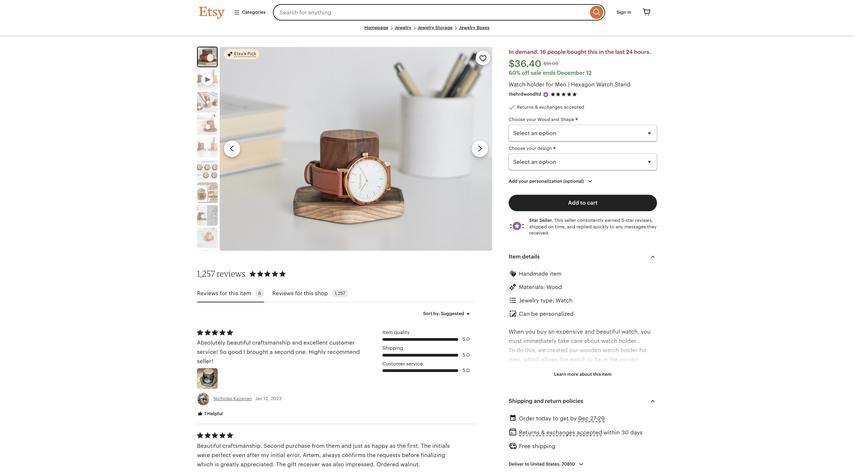 Task type: vqa. For each thing, say whether or not it's contained in the screenshot.
the item within Learn more about this item DROPDOWN BUTTON
yes



Task type: locate. For each thing, give the bounding box(es) containing it.
2 horizontal spatial item
[[602, 372, 612, 377]]

dial
[[630, 366, 639, 373]]

1 horizontal spatial 1,257
[[335, 291, 345, 297]]

beautiful craftsmanship. second purchase from them and just as happy as the first. the initials were perfect even after my initial error, artem, always confirms the requests before finalizing which is greatly appreciated. the gift receiver was also impressed. ordered walnut.
[[197, 443, 450, 469]]

0 horizontal spatial the
[[276, 462, 286, 469]]

0 horizontal spatial add
[[509, 179, 518, 184]]

jewelry type: watch
[[519, 298, 573, 304]]

watch up addition
[[545, 394, 562, 401]]

item right its
[[602, 372, 612, 377]]

sign in
[[617, 10, 632, 15]]

dec 27-29 button
[[579, 414, 605, 424]]

1 horizontal spatial item
[[550, 271, 562, 278]]

hexagon down presented
[[579, 460, 602, 466]]

reviews
[[197, 290, 219, 297], [272, 290, 294, 297]]

1 vertical spatial excellent
[[509, 404, 533, 410]]

accepted down 'models'
[[577, 430, 602, 437]]

as down room.
[[638, 413, 644, 420]]

is up the (cylinder),
[[561, 450, 566, 457]]

banner
[[187, 0, 668, 25]]

any down 5-
[[616, 224, 624, 230]]

2 you from the left
[[641, 329, 651, 335]]

shipping and return policies button
[[503, 394, 664, 410]]

reviews,
[[636, 218, 653, 223]]

add your personalization (optional)
[[509, 179, 584, 184]]

holder inside mens watch holder is presented in three variants of the form: a circle (cylinder), a hexagon and a triangle.
[[543, 450, 560, 457]]

etsy's
[[234, 51, 246, 57]]

wood up type:
[[547, 284, 562, 291]]

add to cart
[[569, 200, 598, 207]]

16
[[540, 49, 546, 55]]

0 vertical spatial item
[[509, 254, 521, 260]]

1 horizontal spatial you
[[641, 329, 651, 335]]

to left cart at the top of the page
[[581, 200, 586, 207]]

0 horizontal spatial item
[[383, 330, 393, 336]]

and up one.
[[292, 340, 302, 347]]

choose for choose your wood and shape
[[509, 117, 526, 122]]

be down position,
[[527, 376, 533, 382]]

jewelry down search for anything "text field"
[[418, 25, 435, 30]]

1 vertical spatial add
[[569, 200, 579, 207]]

0 vertical spatial accepted
[[564, 105, 585, 110]]

this down reviews
[[229, 290, 238, 297]]

0 vertical spatial about
[[584, 338, 600, 345]]

0 horizontal spatial any
[[616, 224, 624, 230]]

0 vertical spatial design
[[538, 146, 553, 151]]

of down the accessory on the right of page
[[618, 404, 623, 410]]

three
[[602, 450, 617, 457]]

circle
[[530, 460, 544, 466]]

ordered
[[377, 462, 399, 469]]

1 5.0 from the top
[[463, 337, 470, 343]]

of inside our hexagon watch stand is a stylish accessory and an excellent addition to the unusual design of any room. it is suitable for both modern smartwatches, such as apple watch and regular models with a steel or leather strap.
[[618, 404, 623, 410]]

1,257 inside tab list
[[335, 291, 345, 297]]

correct
[[620, 357, 639, 363]]

confirms
[[342, 453, 366, 459]]

consistently
[[578, 218, 604, 223]]

|
[[568, 82, 570, 88]]

december
[[557, 70, 585, 76]]

wood down the returns & exchanges accepted at the right top of page
[[538, 117, 550, 122]]

and up room.
[[637, 394, 647, 401]]

which down the were
[[197, 462, 213, 469]]

about
[[584, 338, 600, 345], [580, 372, 592, 377]]

suggested
[[441, 312, 464, 317]]

item for item quality
[[383, 330, 393, 336]]

hexagon inside mens watch holder is presented in three variants of the form: a circle (cylinder), a hexagon and a triangle.
[[579, 460, 602, 466]]

0 vertical spatial 5.0
[[463, 337, 470, 343]]

item up materials: wood
[[550, 271, 562, 278]]

0 horizontal spatial excellent
[[304, 340, 328, 347]]

0 vertical spatial item
[[550, 271, 562, 278]]

appreciated.
[[241, 462, 275, 469]]

type:
[[541, 298, 555, 304]]

1 vertical spatial returns
[[519, 430, 540, 437]]

1 vertical spatial beautiful
[[227, 340, 251, 347]]

1 horizontal spatial hexagon
[[579, 460, 602, 466]]

0 vertical spatial any
[[616, 224, 624, 230]]

1 vertical spatial exchanges
[[547, 430, 576, 437]]

2 5.0 from the top
[[463, 353, 470, 358]]

be right can
[[532, 311, 538, 318]]

0 horizontal spatial 1,257
[[197, 269, 215, 279]]

1 horizontal spatial beautiful
[[597, 329, 620, 335]]

0 vertical spatial 1,257
[[197, 269, 215, 279]]

0 horizontal spatial as
[[365, 443, 370, 450]]

for up star_seller icon
[[546, 82, 554, 88]]

received.
[[530, 231, 550, 236]]

watch down the suitable
[[526, 422, 543, 429]]

the right variants
[[648, 450, 656, 457]]

1 vertical spatial hexagon
[[579, 460, 602, 466]]

jewelry left "boxes"
[[459, 25, 476, 30]]

this seller consistently earned 5-star reviews, shipped on time, and replied quickly to any messages they received.
[[530, 218, 657, 236]]

an up it
[[649, 394, 655, 401]]

your inside dropdown button
[[519, 179, 529, 184]]

0 vertical spatial an
[[549, 329, 555, 335]]

1 vertical spatial which
[[197, 462, 213, 469]]

add inside dropdown button
[[509, 179, 518, 184]]

excellent inside our hexagon watch stand is a stylish accessory and an excellent addition to the unusual design of any room. it is suitable for both modern smartwatches, such as apple watch and regular models with a steel or leather strap.
[[509, 404, 533, 410]]

add for add your personalization (optional)
[[509, 179, 518, 184]]

watch down 60%
[[509, 82, 526, 88]]

0 horizontal spatial item
[[240, 290, 252, 297]]

watch
[[602, 338, 618, 345], [603, 348, 619, 354], [570, 357, 586, 363], [545, 394, 562, 401], [525, 450, 541, 457]]

& up shipping
[[541, 430, 545, 437]]

1 reviews from the left
[[197, 290, 219, 297]]

gift
[[288, 462, 297, 469]]

exchanges down regular at the right bottom of page
[[547, 430, 576, 437]]

to up order today to get by dec 27-29 at bottom
[[559, 404, 564, 410]]

2 choose from the top
[[509, 146, 526, 151]]

0 vertical spatial the
[[421, 443, 431, 450]]

0 horizontal spatial which
[[197, 462, 213, 469]]

add
[[509, 179, 518, 184], [569, 200, 579, 207]]

0 horizontal spatial shipping
[[383, 346, 403, 351]]

beautiful up "holder." on the right bottom of the page
[[597, 329, 620, 335]]

1 horizontal spatial any
[[625, 404, 634, 410]]

1 vertical spatial any
[[625, 404, 634, 410]]

holder up deliver to united states, 70810 dropdown button
[[543, 450, 560, 457]]

item left details
[[509, 254, 521, 260]]

be up shape,
[[595, 357, 602, 363]]

hexagon watch stand handcrafted image
[[197, 160, 218, 181]]

2 vertical spatial 5.0
[[463, 368, 470, 374]]

add left personalization
[[509, 179, 518, 184]]

2 reviews from the left
[[272, 290, 294, 297]]

0 vertical spatial excellent
[[304, 340, 328, 347]]

shipping up customer
[[383, 346, 403, 351]]

get
[[560, 416, 569, 422]]

watch holder for men hexagon watch stand image 1 image
[[220, 47, 493, 251], [198, 47, 217, 67]]

jewelry down materials: at bottom right
[[519, 298, 539, 304]]

0 vertical spatial exchanges
[[540, 105, 563, 110]]

etsy's pick
[[234, 51, 257, 57]]

None search field
[[273, 4, 606, 21]]

this right its
[[593, 372, 601, 377]]

care
[[571, 338, 583, 345]]

requests
[[377, 453, 401, 459]]

such
[[624, 413, 637, 420]]

returns for returns & exchanges accepted
[[517, 105, 534, 110]]

0 vertical spatial choose
[[509, 117, 526, 122]]

a right deliver
[[525, 460, 528, 466]]

tab list
[[197, 286, 475, 303]]

just
[[353, 443, 363, 450]]

hexagon watch stand handmade image
[[197, 228, 218, 249]]

1 vertical spatial 5.0
[[463, 353, 470, 358]]

in left last
[[599, 49, 604, 55]]

mens watch holder is presented in three variants of the form: a circle (cylinder), a hexagon and a triangle.
[[509, 450, 656, 466]]

design down choose your wood and shape
[[538, 146, 553, 151]]

0 vertical spatial which
[[524, 357, 540, 363]]

accessory
[[609, 394, 636, 401]]

beautiful up good
[[227, 340, 251, 347]]

etsy's pick button
[[224, 49, 259, 60]]

walnut.
[[401, 462, 420, 469]]

1 horizontal spatial which
[[524, 357, 540, 363]]

and inside shipping and return policies dropdown button
[[534, 398, 544, 405]]

returns down thehrdwoodltd link
[[517, 105, 534, 110]]

i
[[244, 349, 245, 356]]

hexagon inside our hexagon watch stand is a stylish accessory and an excellent addition to the unusual design of any room. it is suitable for both modern smartwatches, such as apple watch and regular models with a steel or leather strap.
[[521, 394, 544, 401]]

craftsmanship.
[[222, 443, 262, 450]]

1 vertical spatial item
[[240, 290, 252, 297]]

2 vertical spatial item
[[602, 372, 612, 377]]

1,257 left reviews
[[197, 269, 215, 279]]

more
[[568, 372, 579, 377]]

star_seller image
[[543, 92, 549, 98]]

1 helpful button
[[192, 408, 228, 421]]

position,
[[509, 366, 532, 373]]

0 vertical spatial beautiful
[[597, 329, 620, 335]]

choose for choose your design
[[509, 146, 526, 151]]

item inside dropdown button
[[509, 254, 521, 260]]

29
[[598, 416, 605, 422]]

3 5.0 from the top
[[463, 368, 470, 374]]

about right more
[[580, 372, 592, 377]]

about inside when you buy an expensive and beautiful watch, you must immediately take care about watch holder. to do this, we created our wooden watch holder for men, which allows the watch to be in the correct position, the strap to keep its shape, and the dial glass not to be scratched.
[[584, 338, 600, 345]]

jewelry boxes
[[459, 25, 490, 30]]

2 vertical spatial be
[[527, 376, 533, 382]]

1 vertical spatial 1,257
[[335, 291, 345, 297]]

in up shape,
[[603, 357, 608, 363]]

excellent up highly
[[304, 340, 328, 347]]

70810
[[562, 462, 575, 468]]

2 vertical spatial your
[[519, 179, 529, 184]]

which inside when you buy an expensive and beautiful watch, you must immediately take care about watch holder. to do this, we created our wooden watch holder for men, which allows the watch to be in the correct position, the strap to keep its shape, and the dial glass not to be scratched.
[[524, 357, 540, 363]]

1 vertical spatial about
[[580, 372, 592, 377]]

0 horizontal spatial you
[[526, 329, 536, 335]]

menu bar
[[199, 25, 655, 36]]

shipping for shipping and return policies
[[509, 398, 533, 405]]

5.0 for quality
[[463, 337, 470, 343]]

add inside button
[[569, 200, 579, 207]]

0 vertical spatial shipping
[[383, 346, 403, 351]]

order today to get by dec 27-29
[[519, 416, 605, 422]]

returns down order
[[519, 430, 540, 437]]

hexagon
[[521, 394, 544, 401], [579, 460, 602, 466]]

0 vertical spatial &
[[535, 105, 538, 110]]

to left united
[[525, 462, 530, 468]]

room.
[[636, 404, 652, 410]]

as
[[638, 413, 644, 420], [365, 443, 370, 450], [390, 443, 396, 450]]

1 vertical spatial the
[[276, 462, 286, 469]]

0 vertical spatial be
[[532, 311, 538, 318]]

order
[[519, 416, 535, 422]]

0 vertical spatial holder
[[527, 82, 545, 88]]

your for design
[[527, 146, 537, 151]]

the inside mens watch holder is presented in three variants of the form: a circle (cylinder), a hexagon and a triangle.
[[648, 450, 656, 457]]

the up finalizing
[[421, 443, 431, 450]]

1,257
[[197, 269, 215, 279], [335, 291, 345, 297]]

1 horizontal spatial shipping
[[509, 398, 533, 405]]

reviews for reviews for this shop
[[272, 290, 294, 297]]

1 vertical spatial choose
[[509, 146, 526, 151]]

craftsmanship
[[252, 340, 291, 347]]

&
[[535, 105, 538, 110], [541, 430, 545, 437]]

watch up 'circle'
[[525, 450, 541, 457]]

2 vertical spatial holder
[[543, 450, 560, 457]]

your left personalization
[[519, 179, 529, 184]]

accepted for returns & exchanges accepted within 30 days
[[577, 430, 602, 437]]

beautiful inside when you buy an expensive and beautiful watch, you must immediately take care about watch holder. to do this, we created our wooden watch holder for men, which allows the watch to be in the correct position, the strap to keep its shape, and the dial glass not to be scratched.
[[597, 329, 620, 335]]

item for item details
[[509, 254, 521, 260]]

the down happy
[[367, 453, 376, 459]]

you left buy
[[526, 329, 536, 335]]

as inside our hexagon watch stand is a stylish accessory and an excellent addition to the unusual design of any room. it is suitable for both modern smartwatches, such as apple watch and regular models with a steel or leather strap.
[[638, 413, 644, 420]]

customer
[[383, 362, 405, 367]]

and down both at right bottom
[[545, 422, 555, 429]]

0 vertical spatial add
[[509, 179, 518, 184]]

0 horizontal spatial watch holder for men hexagon watch stand image 1 image
[[198, 47, 217, 67]]

0 horizontal spatial design
[[538, 146, 553, 151]]

add up seller at the top of the page
[[569, 200, 579, 207]]

1 vertical spatial item
[[383, 330, 393, 336]]

0 horizontal spatial reviews
[[197, 290, 219, 297]]

accepted up shape
[[564, 105, 585, 110]]

to down wooden
[[588, 357, 593, 363]]

of right variants
[[641, 450, 646, 457]]

1 horizontal spatial excellent
[[509, 404, 533, 410]]

quickly
[[593, 224, 609, 230]]

to
[[509, 348, 515, 354]]

shipping for shipping
[[383, 346, 403, 351]]

0 horizontal spatial an
[[549, 329, 555, 335]]

exchanges down star_seller icon
[[540, 105, 563, 110]]

for down '1,257 reviews'
[[220, 290, 227, 297]]

and left return at right
[[534, 398, 544, 405]]

item left quality
[[383, 330, 393, 336]]

for down addition
[[538, 413, 545, 420]]

helpful
[[207, 412, 223, 417]]

watch left stand
[[597, 82, 614, 88]]

its
[[581, 366, 587, 373]]

excellent up the suitable
[[509, 404, 533, 410]]

you right watch,
[[641, 329, 651, 335]]

sale
[[531, 70, 542, 76]]

0 vertical spatial of
[[618, 404, 623, 410]]

a down craftsmanship
[[270, 349, 273, 356]]

1 vertical spatial accepted
[[577, 430, 602, 437]]

to down earned
[[610, 224, 615, 230]]

demand.
[[516, 49, 539, 55]]

buy
[[537, 329, 547, 335]]

any up such at the right bottom of the page
[[625, 404, 634, 410]]

0 vertical spatial hexagon
[[521, 394, 544, 401]]

0 horizontal spatial of
[[618, 404, 623, 410]]

as right just
[[365, 443, 370, 450]]

in inside button
[[628, 10, 632, 15]]

and down seller at the top of the page
[[568, 224, 576, 230]]

hexagon
[[571, 82, 595, 88]]

can be personalized
[[519, 311, 574, 318]]

jewelry for jewelry storage
[[418, 25, 435, 30]]

1 vertical spatial design
[[598, 404, 616, 410]]

jewelry for the jewelry link
[[395, 25, 412, 30]]

& up choose your wood and shape
[[535, 105, 538, 110]]

1 vertical spatial of
[[641, 450, 646, 457]]

1 horizontal spatial an
[[649, 394, 655, 401]]

2 horizontal spatial as
[[638, 413, 644, 420]]

1 horizontal spatial add
[[569, 200, 579, 207]]

6
[[258, 291, 261, 297]]

0 horizontal spatial hexagon
[[521, 394, 544, 401]]

1 horizontal spatial item
[[509, 254, 521, 260]]

1 horizontal spatial design
[[598, 404, 616, 410]]

this inside learn more about this item dropdown button
[[593, 372, 601, 377]]

second
[[275, 349, 294, 356]]

holder.
[[619, 338, 638, 345]]

time,
[[555, 224, 566, 230]]

1 choose from the top
[[509, 117, 526, 122]]

holder up correct
[[621, 348, 638, 354]]

the left "first."
[[397, 443, 406, 450]]

in left three
[[596, 450, 601, 457]]

and down three
[[604, 460, 614, 466]]

1 vertical spatial holder
[[621, 348, 638, 354]]

is down perfect
[[215, 462, 219, 469]]

a down presented
[[575, 460, 578, 466]]

accepted
[[564, 105, 585, 110], [577, 430, 602, 437]]

handmade
[[519, 271, 549, 278]]

1 vertical spatial &
[[541, 430, 545, 437]]

any inside this seller consistently earned 5-star reviews, shipped on time, and replied quickly to any messages they received.
[[616, 224, 624, 230]]

beautiful
[[597, 329, 620, 335], [227, 340, 251, 347]]

0 horizontal spatial &
[[535, 105, 538, 110]]

hexagon up addition
[[521, 394, 544, 401]]

jan
[[255, 397, 263, 402]]

and left shape
[[552, 117, 560, 122]]

bought
[[568, 49, 587, 55]]

of
[[618, 404, 623, 410], [641, 450, 646, 457]]

quality
[[394, 330, 410, 336]]

an right buy
[[549, 329, 555, 335]]

for inside our hexagon watch stand is a stylish accessory and an excellent addition to the unusual design of any room. it is suitable for both modern smartwatches, such as apple watch and regular models with a steel or leather strap.
[[538, 413, 545, 420]]

seller!
[[197, 359, 213, 365]]

and left just
[[342, 443, 352, 450]]

your for personalization
[[519, 179, 529, 184]]

1 horizontal spatial &
[[541, 430, 545, 437]]

1 vertical spatial your
[[527, 146, 537, 151]]

beautiful
[[197, 443, 221, 450]]

this right bought
[[588, 49, 598, 55]]

1 horizontal spatial reviews
[[272, 290, 294, 297]]

and inside this seller consistently earned 5-star reviews, shipped on time, and replied quickly to any messages they received.
[[568, 224, 576, 230]]

1 vertical spatial an
[[649, 394, 655, 401]]

as up requests
[[390, 443, 396, 450]]

holder down sale
[[527, 82, 545, 88]]

0 vertical spatial returns
[[517, 105, 534, 110]]

holder inside when you buy an expensive and beautiful watch, you must immediately take care about watch holder. to do this, we created our wooden watch holder for men, which allows the watch to be in the correct position, the strap to keep its shape, and the dial glass not to be scratched.
[[621, 348, 638, 354]]

hexagon watch stand made from wood image
[[197, 92, 218, 113]]

exchanges for returns & exchanges accepted
[[540, 105, 563, 110]]

shipping inside dropdown button
[[509, 398, 533, 405]]

can
[[519, 311, 530, 318]]

personalized
[[540, 311, 574, 318]]

the down initial
[[276, 462, 286, 469]]

1,257 right shop
[[335, 291, 345, 297]]

0 horizontal spatial beautiful
[[227, 340, 251, 347]]

1 horizontal spatial the
[[421, 443, 431, 450]]

1 vertical spatial shipping
[[509, 398, 533, 405]]

watch holder for men hexagon watch stand image 6 image
[[197, 183, 218, 203]]

0 vertical spatial your
[[527, 117, 537, 122]]

excellent inside the absolutely beautiful craftsmanship and excellent customer service!  so good i brought a second one.  highly recommend seller!
[[304, 340, 328, 347]]

and inside beautiful craftsmanship. second purchase from them and just as happy as the first. the initials were perfect even after my initial error, artem, always confirms the requests before finalizing which is greatly appreciated. the gift receiver was also impressed. ordered walnut.
[[342, 443, 352, 450]]

item details button
[[503, 249, 664, 265]]

1 horizontal spatial of
[[641, 450, 646, 457]]



Task type: describe. For each thing, give the bounding box(es) containing it.
a up within
[[611, 422, 614, 429]]

& for returns & exchanges accepted within 30 days
[[541, 430, 545, 437]]

any inside our hexagon watch stand is a stylish accessory and an excellent addition to the unusual design of any room. it is suitable for both modern smartwatches, such as apple watch and regular models with a steel or leather strap.
[[625, 404, 634, 410]]

always
[[323, 453, 340, 459]]

to inside this seller consistently earned 5-star reviews, shipped on time, and replied quickly to any messages they received.
[[610, 224, 615, 230]]

pick
[[248, 51, 257, 57]]

must
[[509, 338, 522, 345]]

design inside our hexagon watch stand is a stylish accessory and an excellent addition to the unusual design of any room. it is suitable for both modern smartwatches, such as apple watch and regular models with a steel or leather strap.
[[598, 404, 616, 410]]

error,
[[287, 453, 301, 459]]

smartwatches,
[[583, 413, 622, 420]]

this
[[555, 218, 564, 223]]

add for add to cart
[[569, 200, 579, 207]]

strap.
[[509, 432, 524, 438]]

watch down our
[[570, 357, 586, 363]]

of inside mens watch holder is presented in three variants of the form: a circle (cylinder), a hexagon and a triangle.
[[641, 450, 646, 457]]

do
[[517, 348, 524, 354]]

to inside button
[[581, 200, 586, 207]]

returns & exchanges accepted button
[[519, 428, 602, 438]]

1 vertical spatial be
[[595, 357, 602, 363]]

to left keep
[[559, 366, 565, 373]]

materials: wood
[[519, 284, 562, 291]]

is up apple on the bottom of page
[[509, 413, 513, 420]]

the left correct
[[610, 357, 618, 363]]

even
[[233, 453, 246, 459]]

this left shop
[[304, 290, 314, 297]]

it
[[653, 404, 657, 410]]

our
[[570, 348, 579, 354]]

watch holder for men made of oak or walnut image
[[197, 137, 218, 158]]

one.
[[296, 349, 307, 356]]

nicholas
[[214, 397, 232, 402]]

the inside our hexagon watch stand is a stylish accessory and an excellent addition to the unusual design of any room. it is suitable for both modern smartwatches, such as apple watch and regular models with a steel or leather strap.
[[566, 404, 574, 410]]

1 horizontal spatial watch holder for men hexagon watch stand image 1 image
[[220, 47, 493, 251]]

customer service
[[383, 362, 423, 367]]

reviews for reviews for this item
[[197, 290, 219, 297]]

beautiful inside the absolutely beautiful craftsmanship and excellent customer service!  so good i brought a second one.  highly recommend seller!
[[227, 340, 251, 347]]

first.
[[408, 443, 420, 450]]

glass
[[641, 366, 655, 373]]

addition
[[535, 404, 557, 410]]

scratched.
[[535, 376, 563, 382]]

in inside mens watch holder is presented in three variants of the form: a circle (cylinder), a hexagon and a triangle.
[[596, 450, 601, 457]]

is up 'unusual'
[[580, 394, 584, 401]]

when you buy an expensive and beautiful watch, you must immediately take care about watch holder. to do this, we created our wooden watch holder for men, which allows the watch to be in the correct position, the strap to keep its shape, and the dial glass not to be scratched.
[[509, 329, 655, 382]]

in demand. 16 people bought this in the last 24 hours.
[[509, 49, 651, 55]]

menu bar containing homepage
[[199, 25, 655, 36]]

item inside dropdown button
[[602, 372, 612, 377]]

is inside beautiful craftsmanship. second purchase from them and just as happy as the first. the initials were perfect even after my initial error, artem, always confirms the requests before finalizing which is greatly appreciated. the gift receiver was also impressed. ordered walnut.
[[215, 462, 219, 469]]

regular
[[556, 422, 575, 429]]

presented
[[567, 450, 594, 457]]

both
[[547, 413, 559, 420]]

and up wooden
[[585, 329, 595, 335]]

thehrdwoodltd link
[[509, 92, 542, 97]]

& for returns & exchanges accepted
[[535, 105, 538, 110]]

watch inside mens watch holder is presented in three variants of the form: a circle (cylinder), a hexagon and a triangle.
[[525, 450, 541, 457]]

form:
[[509, 460, 523, 466]]

deliver to united states, 70810
[[509, 462, 575, 468]]

1 vertical spatial wood
[[547, 284, 562, 291]]

happy
[[372, 443, 388, 450]]

the left the strap
[[534, 366, 543, 373]]

the left the dial
[[619, 366, 628, 373]]

to inside dropdown button
[[525, 462, 530, 468]]

categories
[[242, 10, 266, 15]]

expensive
[[557, 329, 584, 335]]

stand
[[563, 394, 578, 401]]

sign in button
[[612, 6, 637, 19]]

an inside when you buy an expensive and beautiful watch, you must immediately take care about watch holder. to do this, we created our wooden watch holder for men, which allows the watch to be in the correct position, the strap to keep its shape, and the dial glass not to be scratched.
[[549, 329, 555, 335]]

1 you from the left
[[526, 329, 536, 335]]

view details of this review photo by nicholas kazarian image
[[197, 369, 218, 389]]

watch down "holder." on the right bottom of the page
[[603, 348, 619, 354]]

reviews for this item
[[197, 290, 252, 297]]

your for wood
[[527, 117, 537, 122]]

initials
[[433, 443, 450, 450]]

in
[[509, 49, 514, 55]]

watch inside our hexagon watch stand is a stylish accessory and an excellent addition to the unusual design of any room. it is suitable for both modern smartwatches, such as apple watch and regular models with a steel or leather strap.
[[526, 422, 543, 429]]

jewelry storage
[[418, 25, 453, 30]]

a up 'unusual'
[[585, 394, 588, 401]]

and inside mens watch holder is presented in three variants of the form: a circle (cylinder), a hexagon and a triangle.
[[604, 460, 614, 466]]

service!
[[197, 349, 218, 356]]

nicholas kazarian link
[[214, 397, 252, 402]]

2023
[[271, 397, 282, 402]]

today
[[537, 416, 552, 422]]

watch inside our hexagon watch stand is a stylish accessory and an excellent addition to the unusual design of any room. it is suitable for both modern smartwatches, such as apple watch and regular models with a steel or leather strap.
[[545, 394, 562, 401]]

watch holder for men | hexagon watch stand
[[509, 82, 631, 88]]

united
[[531, 462, 545, 468]]

a down three
[[615, 460, 618, 466]]

from
[[312, 443, 325, 450]]

(cylinder),
[[546, 460, 573, 466]]

steel
[[616, 422, 629, 429]]

stand
[[615, 82, 631, 88]]

about inside dropdown button
[[580, 372, 592, 377]]

1,257 for 1,257 reviews
[[197, 269, 215, 279]]

a inside the absolutely beautiful craftsmanship and excellent customer service!  so good i brought a second one.  highly recommend seller!
[[270, 349, 273, 356]]

returns for returns & exchanges accepted within 30 days
[[519, 430, 540, 437]]

the down created
[[560, 357, 569, 363]]

which inside beautiful craftsmanship. second purchase from them and just as happy as the first. the initials were perfect even after my initial error, artem, always confirms the requests before finalizing which is greatly appreciated. the gift receiver was also impressed. ordered walnut.
[[197, 462, 213, 469]]

watch up personalized
[[556, 298, 573, 304]]

seller
[[565, 218, 577, 223]]

60%
[[509, 70, 521, 76]]

jewelry storage link
[[418, 25, 453, 30]]

watch holder for men hexagon watch stand image 7 image
[[197, 205, 218, 226]]

exchanges for returns & exchanges accepted within 30 days
[[547, 430, 576, 437]]

shop
[[315, 290, 328, 297]]

my
[[261, 453, 269, 459]]

for left shop
[[295, 290, 303, 297]]

our hexagon watch stand is a stylish accessory and an excellent addition to the unusual design of any room. it is suitable for both modern smartwatches, such as apple watch and regular models with a steel or leather strap.
[[509, 394, 657, 438]]

jewelry link
[[395, 25, 412, 30]]

in inside when you buy an expensive and beautiful watch, you must immediately take care about watch holder. to do this, we created our wooden watch holder for men, which allows the watch to be in the correct position, the strap to keep its shape, and the dial glass not to be scratched.
[[603, 357, 608, 363]]

and right shape,
[[608, 366, 618, 373]]

second
[[264, 443, 284, 450]]

5-
[[622, 218, 626, 223]]

with
[[598, 422, 610, 429]]

deliver
[[509, 462, 524, 468]]

artem,
[[303, 453, 321, 459]]

our
[[509, 394, 519, 401]]

brought
[[247, 349, 268, 356]]

1 horizontal spatial as
[[390, 443, 396, 450]]

handmade item
[[519, 271, 562, 278]]

jewelry for jewelry type: watch
[[519, 298, 539, 304]]

leather
[[637, 422, 656, 429]]

0 vertical spatial wood
[[538, 117, 550, 122]]

star
[[626, 218, 634, 223]]

and inside the absolutely beautiful craftsmanship and excellent customer service!  so good i brought a second one.  highly recommend seller!
[[292, 340, 302, 347]]

for inside when you buy an expensive and beautiful watch, you must immediately take care about watch holder. to do this, we created our wooden watch holder for men, which allows the watch to be in the correct position, the strap to keep its shape, and the dial glass not to be scratched.
[[640, 348, 647, 354]]

recommend
[[328, 349, 360, 356]]

to right not
[[520, 376, 525, 382]]

people
[[548, 49, 566, 55]]

free shipping
[[519, 444, 556, 450]]

cylinder watch stand made of wood image
[[197, 115, 218, 135]]

5.0 for service
[[463, 368, 470, 374]]

12,
[[264, 397, 270, 402]]

an inside our hexagon watch stand is a stylish accessory and an excellent addition to the unusual design of any room. it is suitable for both modern smartwatches, such as apple watch and regular models with a steel or leather strap.
[[649, 394, 655, 401]]

star
[[530, 218, 539, 223]]

Search for anything text field
[[273, 4, 589, 21]]

customer
[[330, 340, 355, 347]]

immediately
[[524, 338, 557, 345]]

unusual
[[576, 404, 597, 410]]

sort
[[423, 312, 433, 317]]

off
[[522, 70, 530, 76]]

learn more about this item button
[[549, 369, 617, 381]]

1,257 reviews
[[197, 269, 246, 279]]

item inside tab list
[[240, 290, 252, 297]]

to inside our hexagon watch stand is a stylish accessory and an excellent addition to the unusual design of any room. it is suitable for both modern smartwatches, such as apple watch and regular models with a steel or leather strap.
[[559, 404, 564, 410]]

states,
[[546, 462, 561, 468]]

accepted for returns & exchanges accepted
[[564, 105, 585, 110]]

tab list containing reviews for this item
[[197, 286, 475, 303]]

jewelry for jewelry boxes
[[459, 25, 476, 30]]

take
[[558, 338, 570, 345]]

watch left "holder." on the right bottom of the page
[[602, 338, 618, 345]]

shape,
[[589, 366, 606, 373]]

is inside mens watch holder is presented in three variants of the form: a circle (cylinder), a hexagon and a triangle.
[[561, 450, 566, 457]]

choose your wood and shape
[[509, 117, 576, 122]]

homepage
[[365, 25, 389, 30]]

banner containing categories
[[187, 0, 668, 25]]

categories button
[[229, 6, 271, 19]]

1,257 for 1,257
[[335, 291, 345, 297]]

to left get
[[553, 416, 559, 422]]

they
[[648, 224, 657, 230]]

the left last
[[606, 49, 614, 55]]



